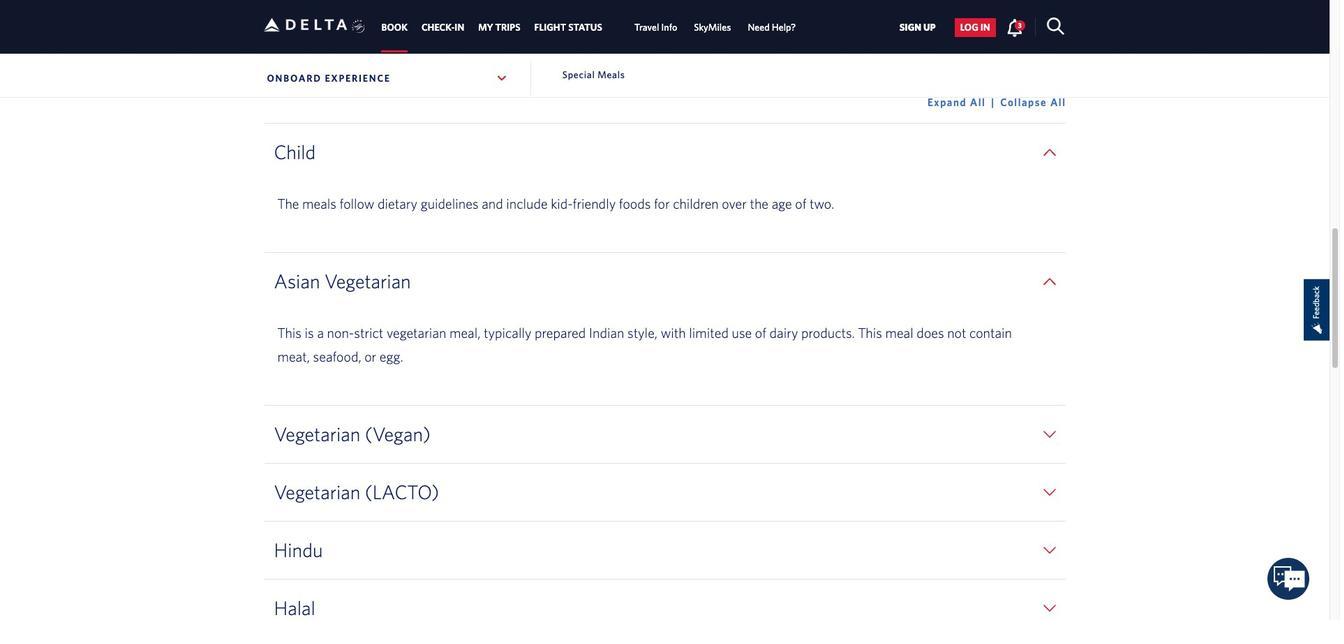 Task type: locate. For each thing, give the bounding box(es) containing it.
for
[[654, 196, 670, 212]]

vegetarian
[[325, 270, 411, 293], [274, 423, 361, 446], [274, 481, 361, 504]]

travel info
[[635, 22, 678, 33]]

this
[[278, 325, 302, 341], [859, 325, 883, 341]]

this left meal
[[859, 325, 883, 341]]

delta air lines image
[[264, 3, 347, 47]]

of right use in the bottom of the page
[[756, 325, 767, 341]]

of
[[796, 196, 807, 212], [756, 325, 767, 341]]

vegetarian inside dropdown button
[[274, 423, 361, 446]]

2 vertical spatial vegetarian
[[274, 481, 361, 504]]

non-
[[327, 325, 354, 341]]

tab list
[[375, 0, 805, 53]]

0 vertical spatial vegetarian
[[325, 270, 411, 293]]

sign up
[[900, 22, 936, 33]]

vegetarian (lacto) button
[[274, 481, 1056, 504]]

children
[[673, 196, 719, 212]]

vegetarian inside dropdown button
[[274, 481, 361, 504]]

experience
[[325, 73, 391, 84]]

of right age in the right top of the page
[[796, 196, 807, 212]]

not
[[948, 325, 967, 341]]

2 this from the left
[[859, 325, 883, 341]]

sign
[[900, 22, 922, 33]]

over
[[722, 196, 747, 212]]

log in
[[961, 22, 991, 33]]

and
[[482, 196, 503, 212]]

or
[[365, 349, 377, 365]]

this is a non-strict vegetarian meal, typically prepared indian style, with limited use of dairy products. this meal does not contain meat, seafood, or egg.
[[278, 325, 1013, 365]]

0 horizontal spatial this
[[278, 325, 302, 341]]

onboard experience button
[[264, 61, 512, 96]]

skymiles link
[[694, 15, 732, 40]]

does
[[917, 325, 945, 341]]

my trips link
[[479, 15, 521, 40]]

style,
[[628, 325, 658, 341]]

travel
[[635, 22, 660, 33]]

vegetarian (lacto)
[[274, 481, 440, 504]]

vegetarian inside dropdown button
[[325, 270, 411, 293]]

asian
[[274, 270, 320, 293]]

special
[[563, 69, 595, 80]]

1 vertical spatial vegetarian
[[274, 423, 361, 446]]

my trips
[[479, 22, 521, 33]]

(lacto)
[[365, 481, 440, 504]]

need
[[748, 22, 770, 33]]

is
[[305, 325, 314, 341]]

0 vertical spatial of
[[796, 196, 807, 212]]

in
[[455, 22, 465, 33]]

include
[[507, 196, 548, 212]]

products.
[[802, 325, 855, 341]]

child
[[274, 141, 316, 164]]

0 horizontal spatial of
[[756, 325, 767, 341]]

halal
[[274, 597, 316, 620]]

1 this from the left
[[278, 325, 302, 341]]

need help?
[[748, 22, 796, 33]]

1 vertical spatial of
[[756, 325, 767, 341]]

this left is
[[278, 325, 302, 341]]

skyteam image
[[352, 5, 365, 48]]

the
[[278, 196, 299, 212]]

1 horizontal spatial this
[[859, 325, 883, 341]]

meal
[[886, 325, 914, 341]]

contain
[[970, 325, 1013, 341]]

in
[[981, 22, 991, 33]]

typically
[[484, 325, 532, 341]]

child button
[[274, 141, 1056, 164]]

vegetarian for (lacto)
[[274, 481, 361, 504]]

dairy
[[770, 325, 799, 341]]



Task type: vqa. For each thing, say whether or not it's contained in the screenshot.
Chris Voss Teaches The Art Of Negotiation
no



Task type: describe. For each thing, give the bounding box(es) containing it.
my
[[479, 22, 493, 33]]

sign up link
[[894, 18, 942, 37]]

hindu
[[274, 539, 323, 562]]

follow
[[340, 196, 375, 212]]

of inside this is a non-strict vegetarian meal, typically prepared indian style, with limited use of dairy products. this meal does not contain meat, seafood, or egg.
[[756, 325, 767, 341]]

3 link
[[1007, 18, 1026, 36]]

check-in link
[[422, 15, 465, 40]]

flight
[[535, 22, 567, 33]]

3
[[1019, 21, 1022, 29]]

log in button
[[955, 18, 996, 37]]

foods
[[619, 196, 651, 212]]

flight status
[[535, 22, 603, 33]]

two.
[[810, 196, 835, 212]]

dietary
[[378, 196, 418, 212]]

vegetarian for (vegan)
[[274, 423, 361, 446]]

tab list containing book
[[375, 0, 805, 53]]

use
[[732, 325, 752, 341]]

meals
[[302, 196, 337, 212]]

message us image
[[1269, 558, 1311, 600]]

trips
[[496, 22, 521, 33]]

(vegan)
[[365, 423, 431, 446]]

halal button
[[274, 597, 1056, 620]]

skymiles
[[694, 22, 732, 33]]

indian
[[589, 325, 625, 341]]

limited
[[690, 325, 729, 341]]

hindu button
[[274, 539, 1056, 562]]

age
[[772, 196, 793, 212]]

flight status link
[[535, 15, 603, 40]]

kid-
[[551, 196, 573, 212]]

vegetarian (vegan) button
[[274, 423, 1056, 446]]

status
[[569, 22, 603, 33]]

guidelines
[[421, 196, 479, 212]]

onboard
[[267, 73, 322, 84]]

seafood,
[[313, 349, 362, 365]]

1 horizontal spatial of
[[796, 196, 807, 212]]

check-in
[[422, 22, 465, 33]]

help?
[[772, 22, 796, 33]]

special meals
[[563, 69, 626, 80]]

travel info link
[[635, 15, 678, 40]]

the meals follow dietary guidelines and include kid-friendly foods for children over the age of two.
[[278, 196, 835, 212]]

check-
[[422, 22, 455, 33]]

egg.
[[380, 349, 404, 365]]

meal,
[[450, 325, 481, 341]]

vegetarian (vegan)
[[274, 423, 431, 446]]

friendly
[[573, 196, 616, 212]]

asian vegetarian
[[274, 270, 411, 293]]

meat,
[[278, 349, 310, 365]]

log
[[961, 22, 979, 33]]

vegetarian
[[387, 325, 447, 341]]

book
[[382, 22, 408, 33]]

prepared
[[535, 325, 586, 341]]

info
[[662, 22, 678, 33]]

book link
[[382, 15, 408, 40]]

with
[[661, 325, 686, 341]]

need help? link
[[748, 15, 796, 40]]

asian vegetarian button
[[274, 270, 1056, 293]]

strict
[[354, 325, 384, 341]]

meals
[[598, 69, 626, 80]]

onboard experience
[[267, 73, 391, 84]]

up
[[924, 22, 936, 33]]

a
[[317, 325, 324, 341]]

the
[[750, 196, 769, 212]]



